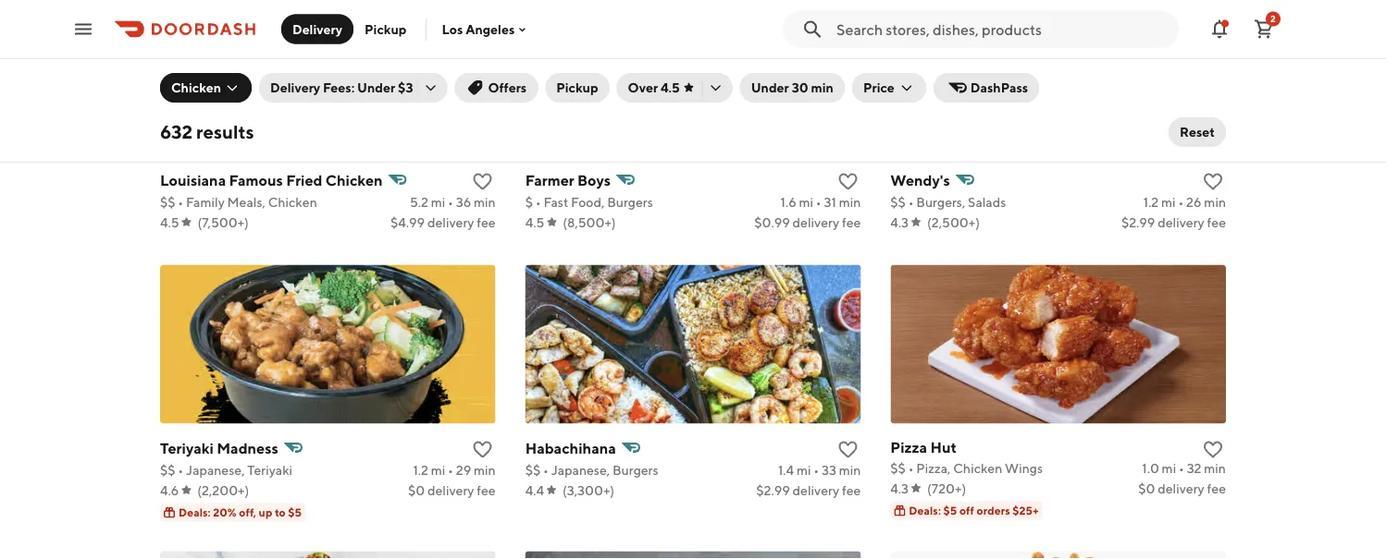 Task type: vqa. For each thing, say whether or not it's contained in the screenshot.
others to the left
no



Task type: locate. For each thing, give the bounding box(es) containing it.
1.6
[[780, 194, 796, 210]]

chicken inside button
[[171, 80, 221, 95]]

$ • fast food, burgers
[[525, 194, 653, 210]]

pickup up $3
[[365, 21, 407, 37]]

pickup
[[365, 21, 407, 37], [556, 80, 598, 95]]

1.4
[[778, 463, 794, 478]]

min for farmer boys
[[839, 194, 861, 210]]

deals: down (720+)
[[909, 505, 941, 518]]

1 japanese, from the left
[[186, 463, 245, 478]]

$2.99 down 1.2 mi • 26 min at the top right of page
[[1121, 215, 1155, 230]]

delivery button
[[281, 14, 353, 44]]

0 vertical spatial $2.99 delivery fee
[[1121, 215, 1226, 230]]

delivery inside button
[[292, 21, 342, 37]]

delivery
[[427, 215, 474, 230], [793, 215, 839, 230], [1158, 215, 1204, 230], [1158, 481, 1204, 497], [427, 483, 474, 498], [793, 483, 839, 498]]

1 horizontal spatial 1.2
[[1143, 194, 1159, 210]]

min right 30
[[811, 80, 834, 95]]

1 horizontal spatial $2.99 delivery fee
[[1121, 215, 1226, 230]]

click to add this store to your saved list image for famous
[[472, 171, 494, 193]]

4.3 for $$ • pizza, chicken wings
[[890, 481, 909, 497]]

0 vertical spatial pickup
[[365, 21, 407, 37]]

delivery up fees:
[[292, 21, 342, 37]]

0 vertical spatial $2.99
[[1121, 215, 1155, 230]]

$2.99 delivery fee for habachihana
[[756, 483, 861, 498]]

1 horizontal spatial pickup button
[[545, 73, 609, 103]]

$$ up 4.4
[[525, 463, 541, 478]]

1 horizontal spatial japanese,
[[551, 463, 610, 478]]

1 vertical spatial delivery
[[270, 80, 320, 95]]

$4.99
[[390, 215, 425, 230]]

1 vertical spatial pickup
[[556, 80, 598, 95]]

$​0 for 1.0
[[1138, 481, 1155, 497]]

• up 4.4
[[543, 463, 549, 478]]

teriyaki
[[160, 440, 214, 457], [247, 463, 292, 478]]

0 vertical spatial pickup button
[[353, 14, 418, 44]]

0 horizontal spatial $2.99
[[756, 483, 790, 498]]

delivery down 1.4 mi • 33 min in the bottom right of the page
[[793, 483, 839, 498]]

delivery down '1.6 mi • 31 min'
[[793, 215, 839, 230]]

mi right 1.4
[[797, 463, 811, 478]]

$2.99
[[1121, 215, 1155, 230], [756, 483, 790, 498]]

family
[[186, 194, 225, 210]]

fee down 5.2 mi • 36 min
[[477, 215, 496, 230]]

1.2 for wendy's
[[1143, 194, 1159, 210]]

1 vertical spatial 1.2
[[413, 463, 428, 478]]

$​0 down 1.0
[[1138, 481, 1155, 497]]

• down pizza
[[908, 461, 914, 476]]

farmer
[[525, 171, 574, 189]]

min right the 36 on the top left of page
[[474, 194, 496, 210]]

$2.99 for wendy's
[[1121, 215, 1155, 230]]

dashpass button
[[933, 73, 1039, 103]]

4.5 for louisiana famous fried chicken
[[160, 215, 179, 230]]

pickup button
[[353, 14, 418, 44], [545, 73, 609, 103]]

mi left 29
[[431, 463, 445, 478]]

reset button
[[1169, 118, 1226, 147]]

chicken down fried
[[268, 194, 317, 210]]

fee down 1.4 mi • 33 min in the bottom right of the page
[[842, 483, 861, 498]]

0 horizontal spatial $5
[[288, 507, 302, 520]]

fee down the 1.2 mi • 29 min
[[477, 483, 496, 498]]

delivery for habachihana
[[793, 483, 839, 498]]

mi for habachihana
[[797, 463, 811, 478]]

pizza
[[890, 439, 927, 456]]

$5
[[943, 505, 957, 518], [288, 507, 302, 520]]

0 horizontal spatial pickup
[[365, 21, 407, 37]]

min inside button
[[811, 80, 834, 95]]

offers
[[488, 80, 527, 95]]

chicken
[[171, 80, 221, 95], [325, 171, 383, 189], [268, 194, 317, 210], [953, 461, 1002, 476]]

louisiana
[[160, 171, 226, 189]]

delivery left fees:
[[270, 80, 320, 95]]

pickup button left over
[[545, 73, 609, 103]]

min right 26
[[1204, 194, 1226, 210]]

deals: $5 off orders $25+
[[909, 505, 1039, 518]]

chicken up (720+)
[[953, 461, 1002, 476]]

• left 32
[[1179, 461, 1184, 476]]

pickup for pickup button to the bottom
[[556, 80, 598, 95]]

fee down 1.2 mi • 26 min at the top right of page
[[1207, 215, 1226, 230]]

$​0 delivery fee down the 1.2 mi • 29 min
[[408, 483, 496, 498]]

1 items, open order cart image
[[1253, 18, 1275, 40]]

click to add this store to your saved list image up the 1.2 mi • 29 min
[[472, 439, 494, 461]]

4.6
[[160, 483, 179, 498]]

teriyaki down madness
[[247, 463, 292, 478]]

4.3 for $$ • burgers, salads
[[890, 215, 909, 230]]

deals: left 20%
[[179, 507, 211, 520]]

min right 31
[[839, 194, 861, 210]]

delivery
[[292, 21, 342, 37], [270, 80, 320, 95]]

japanese, up (2,200+)
[[186, 463, 245, 478]]

angeles
[[466, 22, 515, 37]]

$​0 for 1.2
[[408, 483, 425, 498]]

delivery for wendy's
[[1158, 215, 1204, 230]]

$​0 delivery fee down 1.0 mi • 32 min
[[1138, 481, 1226, 497]]

$2.99 delivery fee down 1.2 mi • 26 min at the top right of page
[[1121, 215, 1226, 230]]

0 vertical spatial 4.3
[[890, 215, 909, 230]]

chicken right fried
[[325, 171, 383, 189]]

4.5 down $
[[525, 215, 544, 230]]

meals,
[[227, 194, 265, 210]]

4.5 inside button
[[661, 80, 680, 95]]

4.3 down pizza
[[890, 481, 909, 497]]

0 horizontal spatial $​0 delivery fee
[[408, 483, 496, 498]]

deals: for (720+)
[[909, 505, 941, 518]]

notification bell image
[[1208, 18, 1231, 40]]

$​0 delivery fee
[[1138, 481, 1226, 497], [408, 483, 496, 498]]

burgers down boys
[[607, 194, 653, 210]]

habachihana
[[525, 440, 616, 457]]

0 vertical spatial 1.2
[[1143, 194, 1159, 210]]

delivery down 1.2 mi • 26 min at the top right of page
[[1158, 215, 1204, 230]]

delivery for delivery fees: under $3
[[270, 80, 320, 95]]

(3,300+)
[[563, 483, 614, 498]]

click to add this store to your saved list image up 5.2 mi • 36 min
[[472, 171, 494, 193]]

1 horizontal spatial $​0 delivery fee
[[1138, 481, 1226, 497]]

0 horizontal spatial 1.2
[[413, 463, 428, 478]]

$
[[525, 194, 533, 210]]

2 japanese, from the left
[[551, 463, 610, 478]]

under
[[357, 80, 395, 95], [751, 80, 789, 95]]

$$ up 4.6
[[160, 463, 175, 478]]

$$ down louisiana
[[160, 194, 175, 210]]

fees:
[[323, 80, 355, 95]]

fee for wendy's
[[1207, 215, 1226, 230]]

0 horizontal spatial $​0
[[408, 483, 425, 498]]

1 vertical spatial pickup button
[[545, 73, 609, 103]]

1 horizontal spatial pickup
[[556, 80, 598, 95]]

pizza,
[[916, 461, 951, 476]]

$$ • burgers, salads
[[890, 194, 1006, 210]]

4.5 down louisiana
[[160, 215, 179, 230]]

1 horizontal spatial $5
[[943, 505, 957, 518]]

fee down '1.6 mi • 31 min'
[[842, 215, 861, 230]]

0 horizontal spatial 4.5
[[160, 215, 179, 230]]

4.3 down wendy's
[[890, 215, 909, 230]]

1.2
[[1143, 194, 1159, 210], [413, 463, 428, 478]]

1 horizontal spatial $​0
[[1138, 481, 1155, 497]]

fee
[[477, 215, 496, 230], [842, 215, 861, 230], [1207, 215, 1226, 230], [1207, 481, 1226, 497], [477, 483, 496, 498], [842, 483, 861, 498]]

mi for louisiana famous fried chicken
[[431, 194, 445, 210]]

mi right 1.0
[[1162, 461, 1176, 476]]

(7,500+)
[[198, 215, 249, 230]]

4.5 right over
[[661, 80, 680, 95]]

1 vertical spatial $2.99
[[756, 483, 790, 498]]

$2.99 delivery fee down 1.4 mi • 33 min in the bottom right of the page
[[756, 483, 861, 498]]

pickup left over
[[556, 80, 598, 95]]

min for wendy's
[[1204, 194, 1226, 210]]

1 horizontal spatial 4.5
[[525, 215, 544, 230]]

$2.99 for habachihana
[[756, 483, 790, 498]]

1.2 left 29
[[413, 463, 428, 478]]

$$ down wendy's
[[890, 194, 906, 210]]

teriyaki up $$ • japanese, teriyaki
[[160, 440, 214, 457]]

$0.99
[[754, 215, 790, 230]]

delivery down the 1.2 mi • 29 min
[[427, 483, 474, 498]]

4.3
[[890, 215, 909, 230], [890, 481, 909, 497]]

1 vertical spatial teriyaki
[[247, 463, 292, 478]]

min for teriyaki madness
[[474, 463, 496, 478]]

delivery fees: under $3
[[270, 80, 413, 95]]

(2,200+)
[[197, 483, 249, 498]]

$2.99 down 1.4
[[756, 483, 790, 498]]

$5 right to
[[288, 507, 302, 520]]

results
[[196, 121, 254, 143]]

mi for farmer boys
[[799, 194, 813, 210]]

0 horizontal spatial japanese,
[[186, 463, 245, 478]]

under left $3
[[357, 80, 395, 95]]

32
[[1187, 461, 1201, 476]]

• right $
[[535, 194, 541, 210]]

click to add this store to your saved list image
[[837, 171, 859, 193], [1202, 171, 1224, 193], [1202, 439, 1224, 461]]

1.4 mi • 33 min
[[778, 463, 861, 478]]

click to add this store to your saved list image
[[472, 171, 494, 193], [472, 439, 494, 461], [837, 439, 859, 461]]

1 vertical spatial 4.3
[[890, 481, 909, 497]]

min right 33
[[839, 463, 861, 478]]

los angeles
[[442, 22, 515, 37]]

1 horizontal spatial $2.99
[[1121, 215, 1155, 230]]

1 horizontal spatial teriyaki
[[247, 463, 292, 478]]

31
[[824, 194, 836, 210]]

0 horizontal spatial teriyaki
[[160, 440, 214, 457]]

$3
[[398, 80, 413, 95]]

1 vertical spatial $2.99 delivery fee
[[756, 483, 861, 498]]

1.2 left 26
[[1143, 194, 1159, 210]]

1 horizontal spatial under
[[751, 80, 789, 95]]

0 horizontal spatial pickup button
[[353, 14, 418, 44]]

1 horizontal spatial deals:
[[909, 505, 941, 518]]

min
[[811, 80, 834, 95], [474, 194, 496, 210], [839, 194, 861, 210], [1204, 194, 1226, 210], [1204, 461, 1226, 476], [474, 463, 496, 478], [839, 463, 861, 478]]

mi right 1.6
[[799, 194, 813, 210]]

5.2
[[410, 194, 428, 210]]

pickup button up $3
[[353, 14, 418, 44]]

$$ for habachihana
[[525, 463, 541, 478]]

japanese, up (3,300+)
[[551, 463, 610, 478]]

reset
[[1180, 124, 1215, 140]]

0 horizontal spatial $2.99 delivery fee
[[756, 483, 861, 498]]

1.2 for teriyaki madness
[[413, 463, 428, 478]]

0 vertical spatial burgers
[[607, 194, 653, 210]]

2 4.3 from the top
[[890, 481, 909, 497]]

• left 31
[[816, 194, 821, 210]]

burgers
[[607, 194, 653, 210], [612, 463, 658, 478]]

(8,500+)
[[563, 215, 616, 230]]

delivery for louisiana famous fried chicken
[[427, 215, 474, 230]]

2 horizontal spatial 4.5
[[661, 80, 680, 95]]

$2.99 delivery fee
[[1121, 215, 1226, 230], [756, 483, 861, 498]]

0 vertical spatial delivery
[[292, 21, 342, 37]]

$​0 delivery fee for 32
[[1138, 481, 1226, 497]]

$2.99 delivery fee for wendy's
[[1121, 215, 1226, 230]]

1.0
[[1142, 461, 1159, 476]]

chicken up the 632 results
[[171, 80, 221, 95]]

click to add this store to your saved list image up '1.6 mi • 31 min'
[[837, 171, 859, 193]]

click to add this store to your saved list image for madness
[[472, 439, 494, 461]]

$​0 down the 1.2 mi • 29 min
[[408, 483, 425, 498]]

4.5
[[661, 80, 680, 95], [160, 215, 179, 230], [525, 215, 544, 230]]

over 4.5
[[628, 80, 680, 95]]

mi left 26
[[1161, 194, 1176, 210]]

click to add this store to your saved list image up 1.2 mi • 26 min at the top right of page
[[1202, 171, 1224, 193]]

up
[[259, 507, 272, 520]]

•
[[178, 194, 183, 210], [448, 194, 453, 210], [535, 194, 541, 210], [816, 194, 821, 210], [908, 194, 914, 210], [1178, 194, 1184, 210], [908, 461, 914, 476], [1179, 461, 1184, 476], [178, 463, 183, 478], [448, 463, 453, 478], [543, 463, 549, 478], [814, 463, 819, 478]]

deals:
[[909, 505, 941, 518], [179, 507, 211, 520]]

$5 left off at the bottom right of page
[[943, 505, 957, 518]]

0 horizontal spatial under
[[357, 80, 395, 95]]

mi for wendy's
[[1161, 194, 1176, 210]]

mi
[[431, 194, 445, 210], [799, 194, 813, 210], [1161, 194, 1176, 210], [1162, 461, 1176, 476], [431, 463, 445, 478], [797, 463, 811, 478]]

2 under from the left
[[751, 80, 789, 95]]

click to add this store to your saved list image right 32
[[1202, 439, 1224, 461]]

mi right 5.2
[[431, 194, 445, 210]]

• left the 36 on the top left of page
[[448, 194, 453, 210]]

0 horizontal spatial deals:
[[179, 507, 211, 520]]

$$
[[160, 194, 175, 210], [890, 194, 906, 210], [890, 461, 906, 476], [160, 463, 175, 478], [525, 463, 541, 478]]

1 4.3 from the top
[[890, 215, 909, 230]]

Store search: begin typing to search for stores available on DoorDash text field
[[836, 19, 1168, 39]]

wendy's
[[890, 171, 950, 189]]

burgers up (3,300+)
[[612, 463, 658, 478]]

under left 30
[[751, 80, 789, 95]]

1.6 mi • 31 min
[[780, 194, 861, 210]]

delivery down 5.2 mi • 36 min
[[427, 215, 474, 230]]

fee for habachihana
[[842, 483, 861, 498]]

min right 29
[[474, 463, 496, 478]]



Task type: describe. For each thing, give the bounding box(es) containing it.
$0.99 delivery fee
[[754, 215, 861, 230]]

fee for teriyaki madness
[[477, 483, 496, 498]]

click to add this store to your saved list image for wendy's
[[1202, 171, 1224, 193]]

min for louisiana famous fried chicken
[[474, 194, 496, 210]]

(2,500+)
[[927, 215, 980, 230]]

delivery for farmer boys
[[793, 215, 839, 230]]

los angeles button
[[442, 22, 530, 37]]

pickup for left pickup button
[[365, 21, 407, 37]]

boys
[[577, 171, 611, 189]]

offers button
[[455, 73, 538, 103]]

20%
[[213, 507, 237, 520]]

29
[[456, 463, 471, 478]]

$$ down pizza
[[890, 461, 906, 476]]

$$ for teriyaki madness
[[160, 463, 175, 478]]

min right 32
[[1204, 461, 1226, 476]]

fee down 1.0 mi • 32 min
[[1207, 481, 1226, 497]]

over 4.5 button
[[617, 73, 733, 103]]

• down wendy's
[[908, 194, 914, 210]]

$$ • family meals, chicken
[[160, 194, 317, 210]]

$25+
[[1012, 505, 1039, 518]]

$$ for louisiana famous fried chicken
[[160, 194, 175, 210]]

teriyaki madness
[[160, 440, 278, 457]]

delivery for delivery
[[292, 21, 342, 37]]

hut
[[930, 439, 957, 456]]

price button
[[852, 73, 926, 103]]

famous
[[229, 171, 283, 189]]

pizza hut
[[890, 439, 957, 456]]

dashpass
[[970, 80, 1028, 95]]

food,
[[571, 194, 605, 210]]

(720+)
[[927, 481, 966, 497]]

off
[[959, 505, 974, 518]]

wings
[[1005, 461, 1043, 476]]

632 results
[[160, 121, 254, 143]]

5.2 mi • 36 min
[[410, 194, 496, 210]]

farmer boys
[[525, 171, 611, 189]]

under 30 min
[[751, 80, 834, 95]]

louisiana famous fried chicken
[[160, 171, 383, 189]]

1 under from the left
[[357, 80, 395, 95]]

1 vertical spatial burgers
[[612, 463, 658, 478]]

price
[[863, 80, 895, 95]]

$$ • pizza, chicken wings
[[890, 461, 1043, 476]]

4.5 for farmer boys
[[525, 215, 544, 230]]

min for habachihana
[[839, 463, 861, 478]]

over
[[628, 80, 658, 95]]

• left 29
[[448, 463, 453, 478]]

deals: 20% off, up to $5
[[179, 507, 302, 520]]

• left 33
[[814, 463, 819, 478]]

under 30 min button
[[740, 73, 845, 103]]

click to add this store to your saved list image for farmer boys
[[837, 171, 859, 193]]

1.2 mi • 26 min
[[1143, 194, 1226, 210]]

0 vertical spatial teriyaki
[[160, 440, 214, 457]]

japanese, for habachihana
[[551, 463, 610, 478]]

$$ • japanese, burgers
[[525, 463, 658, 478]]

26
[[1186, 194, 1201, 210]]

salads
[[968, 194, 1006, 210]]

madness
[[217, 440, 278, 457]]

fee for farmer boys
[[842, 215, 861, 230]]

delivery down 1.0 mi • 32 min
[[1158, 481, 1204, 497]]

fried
[[286, 171, 322, 189]]

to
[[275, 507, 286, 520]]

deals: for (2,200+)
[[179, 507, 211, 520]]

36
[[456, 194, 471, 210]]

2 button
[[1245, 11, 1282, 48]]

1.2 mi • 29 min
[[413, 463, 496, 478]]

• left family
[[178, 194, 183, 210]]

$4.99 delivery fee
[[390, 215, 496, 230]]

33
[[822, 463, 836, 478]]

$$ for wendy's
[[890, 194, 906, 210]]

mi for teriyaki madness
[[431, 463, 445, 478]]

under inside under 30 min button
[[751, 80, 789, 95]]

fee for louisiana famous fried chicken
[[477, 215, 496, 230]]

632
[[160, 121, 192, 143]]

japanese, for teriyaki madness
[[186, 463, 245, 478]]

$$ • japanese, teriyaki
[[160, 463, 292, 478]]

2
[[1270, 13, 1276, 24]]

orders
[[977, 505, 1010, 518]]

los
[[442, 22, 463, 37]]

chicken button
[[160, 73, 252, 103]]

fast
[[543, 194, 568, 210]]

off,
[[239, 507, 256, 520]]

click to add this store to your saved list image up 1.4 mi • 33 min in the bottom right of the page
[[837, 439, 859, 461]]

30
[[792, 80, 808, 95]]

• up 4.6
[[178, 463, 183, 478]]

• left 26
[[1178, 194, 1184, 210]]

4.4
[[525, 483, 544, 498]]

1.0 mi • 32 min
[[1142, 461, 1226, 476]]

burgers,
[[916, 194, 965, 210]]

delivery for teriyaki madness
[[427, 483, 474, 498]]

open menu image
[[72, 18, 94, 40]]

$​0 delivery fee for 29
[[408, 483, 496, 498]]



